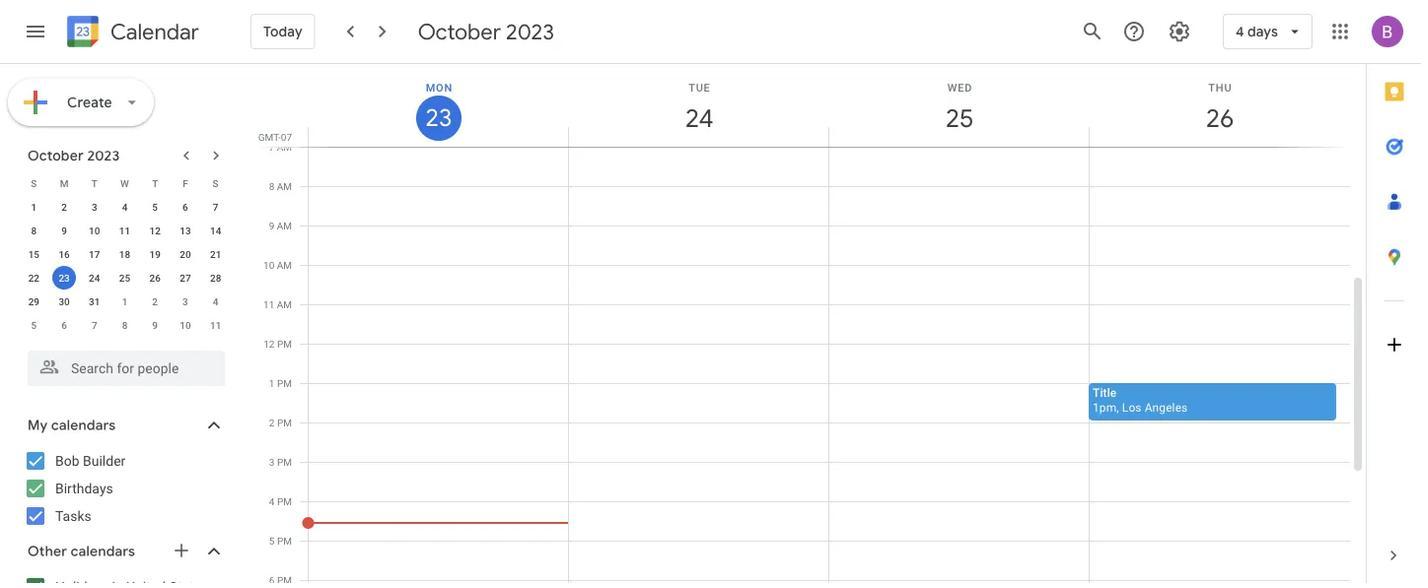 Task type: describe. For each thing, give the bounding box(es) containing it.
pm for 5 pm
[[277, 535, 292, 547]]

create button
[[8, 79, 154, 126]]

,
[[1117, 401, 1119, 415]]

15 element
[[22, 243, 46, 266]]

24 link
[[676, 96, 722, 141]]

1 vertical spatial 2023
[[87, 147, 120, 165]]

20 element
[[173, 243, 197, 266]]

17
[[89, 249, 100, 260]]

2 t from the left
[[152, 178, 158, 189]]

calendar element
[[63, 12, 199, 55]]

23 column header
[[308, 64, 569, 147]]

november 4 element
[[204, 290, 227, 314]]

20
[[180, 249, 191, 260]]

26 link
[[1197, 96, 1243, 141]]

4 for 4 days
[[1236, 23, 1244, 40]]

15
[[28, 249, 39, 260]]

calendar
[[110, 18, 199, 46]]

angeles
[[1145, 401, 1188, 415]]

11 for november 11 element
[[210, 320, 221, 331]]

31
[[89, 296, 100, 308]]

3 for 3 pm
[[269, 457, 275, 468]]

calendar heading
[[107, 18, 199, 46]]

30 element
[[52, 290, 76, 314]]

7 for november 7 element
[[92, 320, 97, 331]]

6 inside "element"
[[61, 320, 67, 331]]

november 11 element
[[204, 314, 227, 337]]

row containing s
[[19, 172, 231, 195]]

10 element
[[83, 219, 106, 243]]

november 2 element
[[143, 290, 167, 314]]

1 pm
[[269, 378, 292, 390]]

calendars for other calendars
[[71, 543, 135, 561]]

pm for 12 pm
[[277, 338, 292, 350]]

row containing 8
[[19, 219, 231, 243]]

1 horizontal spatial 6
[[182, 201, 188, 213]]

25 column header
[[828, 64, 1090, 147]]

los
[[1122, 401, 1142, 415]]

tue 24
[[684, 81, 712, 135]]

november 8 element
[[113, 314, 137, 337]]

1pm
[[1093, 401, 1117, 415]]

settings menu image
[[1167, 20, 1191, 43]]

18 element
[[113, 243, 137, 266]]

tasks
[[55, 508, 91, 525]]

november 9 element
[[143, 314, 167, 337]]

f
[[183, 178, 188, 189]]

1 t from the left
[[91, 178, 97, 189]]

4 for 4 pm
[[269, 496, 275, 508]]

row containing 15
[[19, 243, 231, 266]]

bob builder
[[55, 453, 126, 469]]

23 link
[[416, 96, 462, 141]]

13
[[180, 225, 191, 237]]

1 for 1 pm
[[269, 378, 275, 390]]

0 vertical spatial 2023
[[506, 18, 554, 45]]

25 inside 25 element
[[119, 272, 130, 284]]

0 vertical spatial october
[[418, 18, 501, 45]]

pm for 1 pm
[[277, 378, 292, 390]]

m
[[60, 178, 68, 189]]

Search for people text field
[[39, 351, 213, 387]]

2 pm
[[269, 417, 292, 429]]

11 for 11 element
[[119, 225, 130, 237]]

4 pm
[[269, 496, 292, 508]]

am for 7 am
[[277, 141, 292, 153]]

30
[[59, 296, 70, 308]]

am for 10 am
[[277, 259, 292, 271]]

add other calendars image
[[172, 541, 191, 561]]

19
[[149, 249, 161, 260]]

10 am
[[263, 259, 292, 271]]

0 vertical spatial 5
[[152, 201, 158, 213]]

my
[[28, 417, 48, 435]]

gmt-07
[[258, 131, 292, 143]]

title
[[1093, 386, 1117, 400]]

2 s from the left
[[213, 178, 219, 189]]

pm for 4 pm
[[277, 496, 292, 508]]

birthdays
[[55, 481, 113, 497]]

5 pm
[[269, 535, 292, 547]]

0 horizontal spatial 9
[[61, 225, 67, 237]]

7 for 7 am
[[269, 141, 274, 153]]

today
[[263, 23, 302, 40]]

row containing 22
[[19, 266, 231, 290]]

row group containing 1
[[19, 195, 231, 337]]

4 days
[[1236, 23, 1278, 40]]

9 for 9 am
[[269, 220, 274, 232]]

23 cell
[[49, 266, 79, 290]]

12 element
[[143, 219, 167, 243]]



Task type: vqa. For each thing, say whether or not it's contained in the screenshot.


Task type: locate. For each thing, give the bounding box(es) containing it.
9 up 16 element
[[61, 225, 67, 237]]

9 am
[[269, 220, 292, 232]]

s left m
[[31, 178, 37, 189]]

0 vertical spatial 24
[[684, 102, 712, 135]]

2 horizontal spatial 1
[[269, 378, 275, 390]]

0 horizontal spatial 2
[[61, 201, 67, 213]]

0 vertical spatial 23
[[424, 103, 451, 134]]

wed 25
[[944, 81, 972, 135]]

bob
[[55, 453, 79, 469]]

october 2023 up mon
[[418, 18, 554, 45]]

7 up 14 "element"
[[213, 201, 218, 213]]

24 element
[[83, 266, 106, 290]]

4 for november 4 element on the left of the page
[[213, 296, 218, 308]]

0 horizontal spatial 12
[[149, 225, 161, 237]]

0 horizontal spatial october
[[28, 147, 84, 165]]

november 1 element
[[113, 290, 137, 314]]

9 inside grid
[[269, 220, 274, 232]]

2 row from the top
[[19, 195, 231, 219]]

2 vertical spatial 5
[[269, 535, 275, 547]]

1 vertical spatial 11
[[263, 299, 274, 311]]

25
[[944, 102, 972, 135], [119, 272, 130, 284]]

am down 9 am
[[277, 259, 292, 271]]

6 row from the top
[[19, 290, 231, 314]]

24 inside october 2023 grid
[[89, 272, 100, 284]]

november 3 element
[[173, 290, 197, 314]]

am down 7 am
[[277, 180, 292, 192]]

my calendars list
[[4, 446, 245, 533]]

1 vertical spatial 24
[[89, 272, 100, 284]]

thu
[[1208, 81, 1232, 94]]

24 down 17
[[89, 272, 100, 284]]

3 for november 3 element
[[182, 296, 188, 308]]

25 inside wed 25
[[944, 102, 972, 135]]

12
[[149, 225, 161, 237], [264, 338, 275, 350]]

18
[[119, 249, 130, 260]]

23 inside 'element'
[[59, 272, 70, 284]]

1 horizontal spatial 25
[[944, 102, 972, 135]]

0 horizontal spatial 26
[[149, 272, 161, 284]]

3 up 4 pm
[[269, 457, 275, 468]]

my calendars button
[[4, 410, 245, 442]]

1 horizontal spatial t
[[152, 178, 158, 189]]

0 horizontal spatial 7
[[92, 320, 97, 331]]

1
[[31, 201, 37, 213], [122, 296, 128, 308], [269, 378, 275, 390]]

28 element
[[204, 266, 227, 290]]

2 vertical spatial 10
[[180, 320, 191, 331]]

13 element
[[173, 219, 197, 243]]

1 horizontal spatial 10
[[180, 320, 191, 331]]

8 for 8 am
[[269, 180, 274, 192]]

title 1pm , los angeles
[[1093, 386, 1188, 415]]

row containing 29
[[19, 290, 231, 314]]

0 vertical spatial 1
[[31, 201, 37, 213]]

16 element
[[52, 243, 76, 266]]

mon
[[426, 81, 453, 94]]

2 horizontal spatial 11
[[263, 299, 274, 311]]

2 for the november 2 element
[[152, 296, 158, 308]]

am up '12 pm'
[[277, 299, 292, 311]]

19 element
[[143, 243, 167, 266]]

1 vertical spatial 26
[[149, 272, 161, 284]]

23 down 16 on the top left of the page
[[59, 272, 70, 284]]

2
[[61, 201, 67, 213], [152, 296, 158, 308], [269, 417, 275, 429]]

calendars down tasks
[[71, 543, 135, 561]]

1 s from the left
[[31, 178, 37, 189]]

grid
[[252, 64, 1366, 584]]

12 for 12
[[149, 225, 161, 237]]

23
[[424, 103, 451, 134], [59, 272, 70, 284]]

11 for 11 am
[[263, 299, 274, 311]]

wed
[[947, 81, 972, 94]]

12 inside grid
[[264, 338, 275, 350]]

24 inside column header
[[684, 102, 712, 135]]

pm up 2 pm
[[277, 378, 292, 390]]

6 down 30 element
[[61, 320, 67, 331]]

5 pm from the top
[[277, 496, 292, 508]]

1 vertical spatial october 2023
[[28, 147, 120, 165]]

1 vertical spatial 25
[[119, 272, 130, 284]]

2 am from the top
[[277, 180, 292, 192]]

28
[[210, 272, 221, 284]]

0 horizontal spatial 1
[[31, 201, 37, 213]]

pm for 3 pm
[[277, 457, 292, 468]]

2 horizontal spatial 3
[[269, 457, 275, 468]]

16
[[59, 249, 70, 260]]

7 left 07
[[269, 141, 274, 153]]

25 down wed
[[944, 102, 972, 135]]

14 element
[[204, 219, 227, 243]]

3 down 27 element
[[182, 296, 188, 308]]

0 horizontal spatial 6
[[61, 320, 67, 331]]

my calendars
[[28, 417, 116, 435]]

22 element
[[22, 266, 46, 290]]

21 element
[[204, 243, 227, 266]]

11 up the 18
[[119, 225, 130, 237]]

thu 26
[[1204, 81, 1233, 135]]

7 inside grid
[[269, 141, 274, 153]]

5 down 29 element
[[31, 320, 37, 331]]

8
[[269, 180, 274, 192], [31, 225, 37, 237], [122, 320, 128, 331]]

s
[[31, 178, 37, 189], [213, 178, 219, 189]]

22
[[28, 272, 39, 284]]

10 up 17
[[89, 225, 100, 237]]

9
[[269, 220, 274, 232], [61, 225, 67, 237], [152, 320, 158, 331]]

2 pm from the top
[[277, 378, 292, 390]]

2 vertical spatial 2
[[269, 417, 275, 429]]

5 row from the top
[[19, 266, 231, 290]]

1 up 15 element
[[31, 201, 37, 213]]

0 horizontal spatial 24
[[89, 272, 100, 284]]

1 horizontal spatial 24
[[684, 102, 712, 135]]

0 horizontal spatial 25
[[119, 272, 130, 284]]

pm for 2 pm
[[277, 417, 292, 429]]

0 vertical spatial calendars
[[51, 417, 116, 435]]

calendars
[[51, 417, 116, 435], [71, 543, 135, 561]]

pm down 4 pm
[[277, 535, 292, 547]]

11 element
[[113, 219, 137, 243]]

9 for november 9 element
[[152, 320, 158, 331]]

2 horizontal spatial 9
[[269, 220, 274, 232]]

october 2023 up m
[[28, 147, 120, 165]]

8 for november 8 element at the bottom
[[122, 320, 128, 331]]

1 horizontal spatial october 2023
[[418, 18, 554, 45]]

4
[[1236, 23, 1244, 40], [122, 201, 128, 213], [213, 296, 218, 308], [269, 496, 275, 508]]

other calendars
[[28, 543, 135, 561]]

10
[[89, 225, 100, 237], [263, 259, 274, 271], [180, 320, 191, 331]]

2 vertical spatial 11
[[210, 320, 221, 331]]

am for 11 am
[[277, 299, 292, 311]]

1 vertical spatial 5
[[31, 320, 37, 331]]

am up 8 am
[[277, 141, 292, 153]]

2 vertical spatial 1
[[269, 378, 275, 390]]

am down 8 am
[[277, 220, 292, 232]]

3 pm from the top
[[277, 417, 292, 429]]

5 for 5 pm
[[269, 535, 275, 547]]

1 horizontal spatial 5
[[152, 201, 158, 213]]

4 up november 11 element
[[213, 296, 218, 308]]

mon 23
[[424, 81, 453, 134]]

3 inside grid
[[269, 457, 275, 468]]

row containing 5
[[19, 314, 231, 337]]

1 horizontal spatial 23
[[424, 103, 451, 134]]

12 down 11 am
[[264, 338, 275, 350]]

17 element
[[83, 243, 106, 266]]

26 column header
[[1089, 64, 1350, 147]]

11 am
[[263, 299, 292, 311]]

23 down mon
[[424, 103, 451, 134]]

26
[[1204, 102, 1233, 135], [149, 272, 161, 284]]

october 2023 grid
[[19, 172, 231, 337]]

1 horizontal spatial october
[[418, 18, 501, 45]]

11 down 10 am
[[263, 299, 274, 311]]

tab list
[[1367, 64, 1421, 529]]

today button
[[250, 8, 315, 55]]

october up m
[[28, 147, 84, 165]]

0 horizontal spatial 11
[[119, 225, 130, 237]]

grid containing 24
[[252, 64, 1366, 584]]

0 horizontal spatial s
[[31, 178, 37, 189]]

11
[[119, 225, 130, 237], [263, 299, 274, 311], [210, 320, 221, 331]]

26 inside '26' element
[[149, 272, 161, 284]]

9 inside november 9 element
[[152, 320, 158, 331]]

10 for november 10 element at the bottom left of page
[[180, 320, 191, 331]]

5 inside grid
[[269, 535, 275, 547]]

4 up 11 element
[[122, 201, 128, 213]]

5 down 4 pm
[[269, 535, 275, 547]]

14
[[210, 225, 221, 237]]

1 vertical spatial 12
[[264, 338, 275, 350]]

calendars inside dropdown button
[[71, 543, 135, 561]]

1 pm from the top
[[277, 338, 292, 350]]

november 5 element
[[22, 314, 46, 337]]

other calendars button
[[4, 536, 245, 568]]

1 horizontal spatial 3
[[182, 296, 188, 308]]

12 inside row
[[149, 225, 161, 237]]

november 6 element
[[52, 314, 76, 337]]

23, today element
[[52, 266, 76, 290]]

10 for 10 element in the left top of the page
[[89, 225, 100, 237]]

6 down the f at the left of page
[[182, 201, 188, 213]]

am for 9 am
[[277, 220, 292, 232]]

0 horizontal spatial t
[[91, 178, 97, 189]]

0 vertical spatial october 2023
[[418, 18, 554, 45]]

4 down 3 pm
[[269, 496, 275, 508]]

26 element
[[143, 266, 167, 290]]

9 down the november 2 element
[[152, 320, 158, 331]]

0 vertical spatial 7
[[269, 141, 274, 153]]

1 horizontal spatial 2023
[[506, 18, 554, 45]]

7 am
[[269, 141, 292, 153]]

4 days button
[[1223, 8, 1313, 55]]

main drawer image
[[24, 20, 47, 43]]

1 vertical spatial october
[[28, 147, 84, 165]]

november 10 element
[[173, 314, 197, 337]]

2 vertical spatial 7
[[92, 320, 97, 331]]

1 vertical spatial 6
[[61, 320, 67, 331]]

24 down tue
[[684, 102, 712, 135]]

0 vertical spatial 25
[[944, 102, 972, 135]]

8 am
[[269, 180, 292, 192]]

pm down 1 pm
[[277, 417, 292, 429]]

4 inside popup button
[[1236, 23, 1244, 40]]

27 element
[[173, 266, 197, 290]]

0 vertical spatial 10
[[89, 225, 100, 237]]

row containing 1
[[19, 195, 231, 219]]

tue
[[688, 81, 711, 94]]

0 vertical spatial 8
[[269, 180, 274, 192]]

s right the f at the left of page
[[213, 178, 219, 189]]

1 horizontal spatial s
[[213, 178, 219, 189]]

25 element
[[113, 266, 137, 290]]

26 down "thu"
[[1204, 102, 1233, 135]]

2 horizontal spatial 5
[[269, 535, 275, 547]]

0 horizontal spatial 3
[[92, 201, 97, 213]]

None search field
[[0, 343, 245, 387]]

6
[[182, 201, 188, 213], [61, 320, 67, 331]]

5
[[152, 201, 158, 213], [31, 320, 37, 331], [269, 535, 275, 547]]

10 for 10 am
[[263, 259, 274, 271]]

0 horizontal spatial 23
[[59, 272, 70, 284]]

row
[[19, 172, 231, 195], [19, 195, 231, 219], [19, 219, 231, 243], [19, 243, 231, 266], [19, 266, 231, 290], [19, 290, 231, 314], [19, 314, 231, 337]]

pm up 4 pm
[[277, 457, 292, 468]]

8 down november 1 element
[[122, 320, 128, 331]]

25 link
[[937, 96, 982, 141]]

5 am from the top
[[277, 299, 292, 311]]

0 vertical spatial 11
[[119, 225, 130, 237]]

1 horizontal spatial 26
[[1204, 102, 1233, 135]]

0 vertical spatial 2
[[61, 201, 67, 213]]

calendars inside dropdown button
[[51, 417, 116, 435]]

1 am from the top
[[277, 141, 292, 153]]

10 down november 3 element
[[180, 320, 191, 331]]

0 vertical spatial 12
[[149, 225, 161, 237]]

2 horizontal spatial 10
[[263, 259, 274, 271]]

29 element
[[22, 290, 46, 314]]

31 element
[[83, 290, 106, 314]]

0 horizontal spatial october 2023
[[28, 147, 120, 165]]

2 up november 9 element
[[152, 296, 158, 308]]

1 for november 1 element
[[122, 296, 128, 308]]

26 inside 26 column header
[[1204, 102, 1233, 135]]

1 down '12 pm'
[[269, 378, 275, 390]]

1 horizontal spatial 9
[[152, 320, 158, 331]]

27
[[180, 272, 191, 284]]

row group
[[19, 195, 231, 337]]

23 inside mon 23
[[424, 103, 451, 134]]

2 down 1 pm
[[269, 417, 275, 429]]

october up mon
[[418, 18, 501, 45]]

24 column header
[[568, 64, 829, 147]]

2 horizontal spatial 2
[[269, 417, 275, 429]]

3
[[92, 201, 97, 213], [182, 296, 188, 308], [269, 457, 275, 468]]

26 down 19
[[149, 272, 161, 284]]

2 vertical spatial 8
[[122, 320, 128, 331]]

10 up 11 am
[[263, 259, 274, 271]]

w
[[120, 178, 129, 189]]

4 inside grid
[[269, 496, 275, 508]]

1 horizontal spatial 12
[[264, 338, 275, 350]]

0 horizontal spatial 5
[[31, 320, 37, 331]]

7 down 31 element
[[92, 320, 97, 331]]

29
[[28, 296, 39, 308]]

1 horizontal spatial 8
[[122, 320, 128, 331]]

8 up 15 element
[[31, 225, 37, 237]]

3 row from the top
[[19, 219, 231, 243]]

2023
[[506, 18, 554, 45], [87, 147, 120, 165]]

1 horizontal spatial 7
[[213, 201, 218, 213]]

gmt-
[[258, 131, 281, 143]]

1 vertical spatial 2
[[152, 296, 158, 308]]

t
[[91, 178, 97, 189], [152, 178, 158, 189]]

2 down m
[[61, 201, 67, 213]]

0 horizontal spatial 10
[[89, 225, 100, 237]]

8 inside grid
[[269, 180, 274, 192]]

pm up 1 pm
[[277, 338, 292, 350]]

0 horizontal spatial 2023
[[87, 147, 120, 165]]

1 row from the top
[[19, 172, 231, 195]]

3 am from the top
[[277, 220, 292, 232]]

am
[[277, 141, 292, 153], [277, 180, 292, 192], [277, 220, 292, 232], [277, 259, 292, 271], [277, 299, 292, 311]]

5 for november 5 element
[[31, 320, 37, 331]]

days
[[1247, 23, 1278, 40]]

am for 8 am
[[277, 180, 292, 192]]

11 down november 4 element on the left of the page
[[210, 320, 221, 331]]

t right m
[[91, 178, 97, 189]]

october 2023
[[418, 18, 554, 45], [28, 147, 120, 165]]

t left the f at the left of page
[[152, 178, 158, 189]]

7
[[269, 141, 274, 153], [213, 201, 218, 213], [92, 320, 97, 331]]

12 pm
[[264, 338, 292, 350]]

2 for 2 pm
[[269, 417, 275, 429]]

3 inside november 3 element
[[182, 296, 188, 308]]

1 horizontal spatial 11
[[210, 320, 221, 331]]

4 am from the top
[[277, 259, 292, 271]]

builder
[[83, 453, 126, 469]]

12 for 12 pm
[[264, 338, 275, 350]]

1 vertical spatial 7
[[213, 201, 218, 213]]

24
[[684, 102, 712, 135], [89, 272, 100, 284]]

calendars up bob builder
[[51, 417, 116, 435]]

3 pm
[[269, 457, 292, 468]]

1 vertical spatial 10
[[263, 259, 274, 271]]

october
[[418, 18, 501, 45], [28, 147, 84, 165]]

3 up 10 element in the left top of the page
[[92, 201, 97, 213]]

21
[[210, 249, 221, 260]]

4 pm from the top
[[277, 457, 292, 468]]

11 inside grid
[[263, 299, 274, 311]]

2 horizontal spatial 8
[[269, 180, 274, 192]]

1 horizontal spatial 1
[[122, 296, 128, 308]]

0 vertical spatial 6
[[182, 201, 188, 213]]

7 row from the top
[[19, 314, 231, 337]]

4 row from the top
[[19, 243, 231, 266]]

1 up november 8 element at the bottom
[[122, 296, 128, 308]]

25 down the 18
[[119, 272, 130, 284]]

2 horizontal spatial 7
[[269, 141, 274, 153]]

4 left days
[[1236, 23, 1244, 40]]

november 7 element
[[83, 314, 106, 337]]

12 up 19
[[149, 225, 161, 237]]

5 up "12" element at the left
[[152, 201, 158, 213]]

1 vertical spatial 23
[[59, 272, 70, 284]]

1 horizontal spatial 2
[[152, 296, 158, 308]]

1 vertical spatial 8
[[31, 225, 37, 237]]

pm
[[277, 338, 292, 350], [277, 378, 292, 390], [277, 417, 292, 429], [277, 457, 292, 468], [277, 496, 292, 508], [277, 535, 292, 547]]

6 pm from the top
[[277, 535, 292, 547]]

8 up 9 am
[[269, 180, 274, 192]]

other
[[28, 543, 67, 561]]

0 horizontal spatial 8
[[31, 225, 37, 237]]

1 vertical spatial 3
[[182, 296, 188, 308]]

0 vertical spatial 3
[[92, 201, 97, 213]]

calendars for my calendars
[[51, 417, 116, 435]]

2 vertical spatial 3
[[269, 457, 275, 468]]

9 up 10 am
[[269, 220, 274, 232]]

0 vertical spatial 26
[[1204, 102, 1233, 135]]

pm down 3 pm
[[277, 496, 292, 508]]

07
[[281, 131, 292, 143]]

1 vertical spatial 1
[[122, 296, 128, 308]]

create
[[67, 94, 112, 111]]

1 vertical spatial calendars
[[71, 543, 135, 561]]



